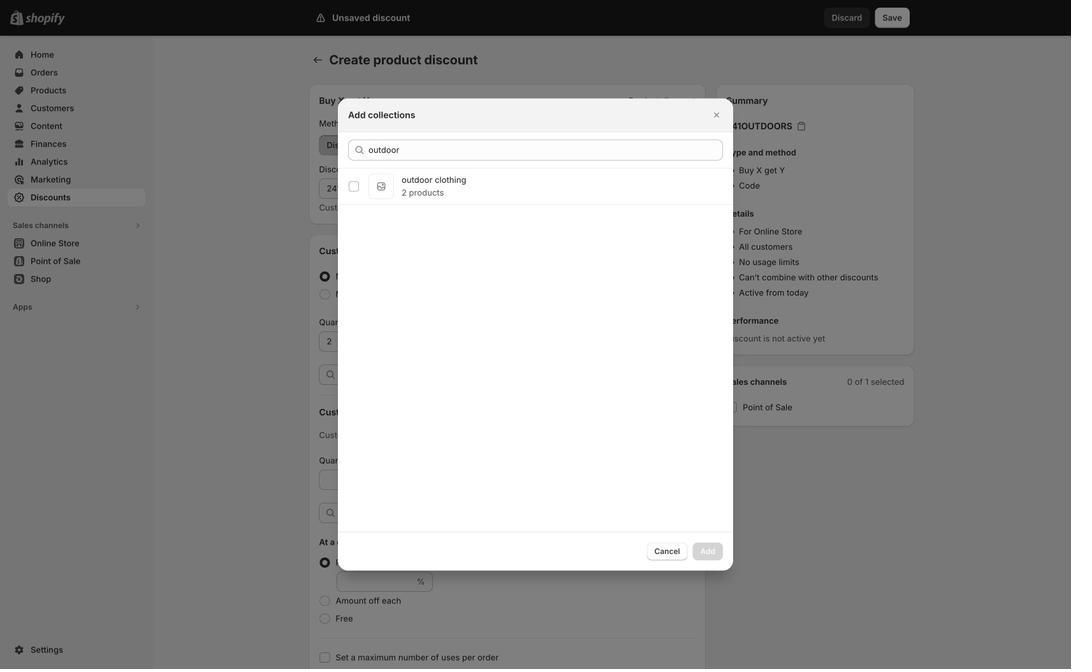 Task type: locate. For each thing, give the bounding box(es) containing it.
Search collections text field
[[369, 140, 723, 160]]

dialog
[[0, 99, 1072, 571]]



Task type: vqa. For each thing, say whether or not it's contained in the screenshot.
'Dialog'
yes



Task type: describe. For each thing, give the bounding box(es) containing it.
shopify image
[[26, 13, 65, 25]]



